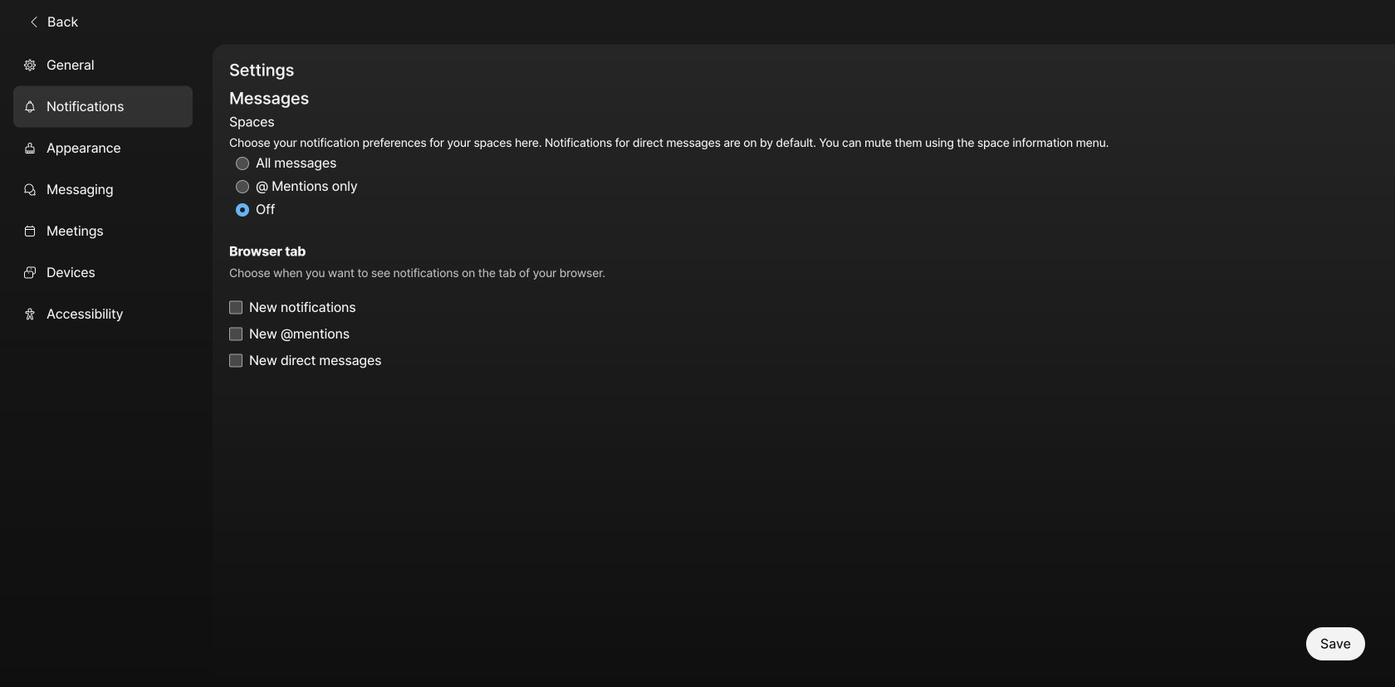 Task type: describe. For each thing, give the bounding box(es) containing it.
settings navigation
[[0, 44, 213, 688]]

devices tab
[[13, 252, 193, 294]]

accessibility tab
[[13, 294, 193, 335]]

appearance tab
[[13, 127, 193, 169]]

@ Mentions only radio
[[236, 180, 249, 193]]



Task type: locate. For each thing, give the bounding box(es) containing it.
Off radio
[[236, 203, 249, 217]]

notifications tab
[[13, 86, 193, 127]]

messaging tab
[[13, 169, 193, 211]]

option group
[[229, 111, 1109, 222]]

general tab
[[13, 44, 193, 86]]

All messages radio
[[236, 157, 249, 170]]

meetings tab
[[13, 211, 193, 252]]



Task type: vqa. For each thing, say whether or not it's contained in the screenshot.
'General' tab at the left top of the page
yes



